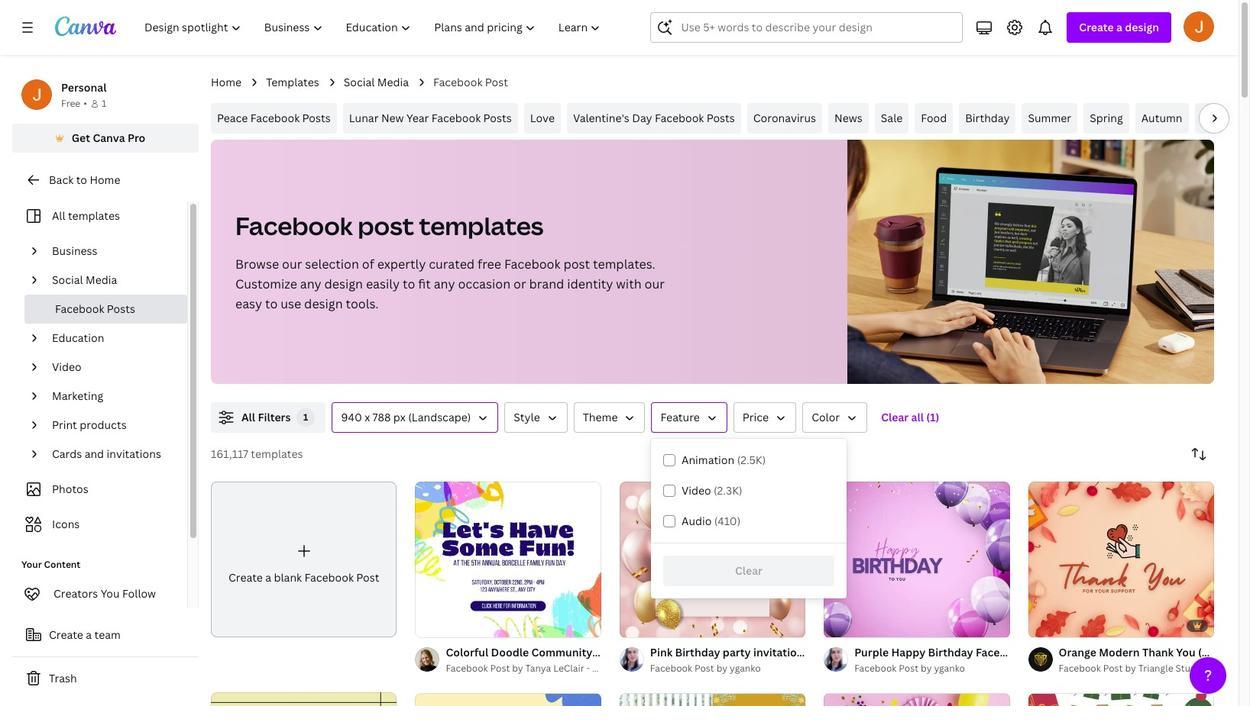 Task type: vqa. For each thing, say whether or not it's contained in the screenshot.
Black and White Modern Simple Fashion Product Mobile Prototype Image
no



Task type: locate. For each thing, give the bounding box(es) containing it.
post left happy
[[859, 646, 882, 661]]

1 vertical spatial design
[[324, 276, 363, 293]]

all inside 'link'
[[52, 209, 65, 223]]

by inside orange modern thank you (facebook facebook post by triangle studio team
[[1125, 663, 1136, 676]]

yganko inside pink birthday party invitation facebook post facebook post by yganko
[[730, 663, 761, 676]]

0 vertical spatial clear
[[881, 410, 909, 425]]

day
[[632, 111, 652, 125]]

1 right filters
[[303, 411, 309, 424]]

clear inside clear button
[[735, 564, 763, 578]]

white gold modern elegant happy retirement greeting facebook post image
[[620, 694, 806, 707]]

clear inside clear all (1) button
[[881, 410, 909, 425]]

colorful doodle community event announcement facebook post image
[[415, 482, 601, 638]]

year
[[407, 111, 429, 125]]

by left the tanya
[[512, 663, 523, 676]]

1 studio from the left
[[631, 663, 660, 676]]

1 by from the left
[[717, 663, 728, 676]]

create inside button
[[49, 628, 83, 643]]

1 horizontal spatial to
[[265, 296, 278, 313]]

design left jeremy miller image
[[1125, 20, 1159, 34]]

clear for clear
[[735, 564, 763, 578]]

sale
[[881, 111, 903, 125]]

love link
[[524, 103, 561, 134]]

templates inside 'link'
[[68, 209, 120, 223]]

0 horizontal spatial any
[[300, 276, 321, 293]]

facebook post by yganko link down happy
[[854, 662, 1010, 677]]

color button
[[802, 403, 867, 433]]

social down business
[[52, 273, 83, 287]]

home up all templates 'link' at the top left of the page
[[90, 173, 120, 187]]

0 vertical spatial home
[[211, 75, 242, 89]]

a for blank
[[265, 571, 271, 585]]

any
[[300, 276, 321, 293], [434, 276, 455, 293]]

px
[[393, 410, 406, 425]]

0 horizontal spatial media
[[86, 273, 117, 287]]

0 horizontal spatial clear
[[735, 564, 763, 578]]

1 horizontal spatial social
[[344, 75, 375, 89]]

0 vertical spatial social
[[344, 75, 375, 89]]

1 horizontal spatial yganko
[[934, 663, 965, 676]]

0 horizontal spatial facebook post by yganko link
[[650, 662, 806, 677]]

valentine's day facebook posts
[[573, 111, 735, 125]]

4 by from the left
[[1125, 663, 1136, 676]]

1 horizontal spatial 1
[[303, 411, 309, 424]]

0 horizontal spatial social media
[[52, 273, 117, 287]]

a
[[1116, 20, 1123, 34], [265, 571, 271, 585], [86, 628, 92, 643]]

facebook post by tanya leclair - so swell studio
[[446, 663, 660, 676]]

news
[[834, 111, 863, 125]]

0 vertical spatial a
[[1116, 20, 1123, 34]]

2 horizontal spatial to
[[403, 276, 415, 293]]

free
[[478, 256, 501, 273]]

canva
[[93, 131, 125, 145]]

create a design button
[[1067, 12, 1171, 43]]

1 facebook post by yganko link from the left
[[650, 662, 806, 677]]

(2.3k)
[[714, 484, 742, 498]]

our up customize
[[282, 256, 302, 273]]

business
[[52, 244, 97, 258]]

0 horizontal spatial studio
[[631, 663, 660, 676]]

you right "thank"
[[1176, 646, 1196, 661]]

any up use
[[300, 276, 321, 293]]

top level navigation element
[[134, 12, 614, 43]]

0 horizontal spatial you
[[101, 587, 120, 601]]

templates down filters
[[251, 447, 303, 462]]

2 yganko from the left
[[934, 663, 965, 676]]

all down back
[[52, 209, 65, 223]]

social up lunar
[[344, 75, 375, 89]]

by down happy
[[921, 663, 932, 676]]

2 vertical spatial create
[[49, 628, 83, 643]]

1 vertical spatial create
[[228, 571, 263, 585]]

thank
[[1142, 646, 1174, 661]]

valentine's
[[573, 111, 630, 125]]

None search field
[[651, 12, 963, 43]]

purple
[[854, 646, 889, 661]]

our
[[282, 256, 302, 273], [645, 276, 665, 293]]

a inside dropdown button
[[1116, 20, 1123, 34]]

create inside dropdown button
[[1079, 20, 1114, 34]]

social for the rightmost social media link
[[344, 75, 375, 89]]

to right back
[[76, 173, 87, 187]]

media up new
[[377, 75, 409, 89]]

our right with
[[645, 276, 665, 293]]

you left the follow
[[101, 587, 120, 601]]

1 horizontal spatial you
[[1176, 646, 1196, 661]]

0 vertical spatial all
[[52, 209, 65, 223]]

1 yganko from the left
[[730, 663, 761, 676]]

1 vertical spatial to
[[403, 276, 415, 293]]

birthday right happy
[[928, 646, 973, 661]]

by down party
[[717, 663, 728, 676]]

1 horizontal spatial video
[[682, 484, 711, 498]]

2 horizontal spatial create
[[1079, 20, 1114, 34]]

0 horizontal spatial templates
[[68, 209, 120, 223]]

0 horizontal spatial video
[[52, 360, 81, 374]]

social media link up lunar
[[344, 74, 409, 91]]

0 horizontal spatial yganko
[[730, 663, 761, 676]]

design
[[1125, 20, 1159, 34], [324, 276, 363, 293], [304, 296, 343, 313]]

1 vertical spatial our
[[645, 276, 665, 293]]

birthday (facebook post) image
[[824, 694, 1010, 707]]

1 horizontal spatial any
[[434, 276, 455, 293]]

video
[[52, 360, 81, 374], [682, 484, 711, 498]]

templates up free
[[419, 209, 544, 242]]

get canva pro
[[72, 131, 145, 145]]

yganko down purple happy birthday facebook post link
[[934, 663, 965, 676]]

yganko inside purple happy birthday facebook post facebook post by yganko
[[934, 663, 965, 676]]

1 horizontal spatial media
[[377, 75, 409, 89]]

(facebook
[[1198, 646, 1250, 661]]

create a blank facebook post link
[[211, 482, 397, 638]]

0 vertical spatial media
[[377, 75, 409, 89]]

(1)
[[926, 410, 939, 425]]

jeremy miller image
[[1184, 11, 1214, 42]]

templates down the back to home
[[68, 209, 120, 223]]

templates for all templates
[[68, 209, 120, 223]]

social media down business
[[52, 273, 117, 287]]

0 horizontal spatial a
[[86, 628, 92, 643]]

video up marketing
[[52, 360, 81, 374]]

video up audio on the bottom right of the page
[[682, 484, 711, 498]]

1 vertical spatial social
[[52, 273, 83, 287]]

birthday
[[965, 111, 1010, 125], [675, 646, 720, 661], [928, 646, 973, 661]]

social media link up facebook posts
[[46, 266, 178, 295]]

1 vertical spatial all
[[241, 410, 255, 425]]

by
[[717, 663, 728, 676], [512, 663, 523, 676], [921, 663, 932, 676], [1125, 663, 1136, 676]]

to left the fit
[[403, 276, 415, 293]]

by down modern
[[1125, 663, 1136, 676]]

0 vertical spatial social media link
[[344, 74, 409, 91]]

1 horizontal spatial all
[[241, 410, 255, 425]]

studio down pink
[[631, 663, 660, 676]]

Sort by button
[[1184, 439, 1214, 470]]

all filters
[[241, 410, 291, 425]]

2 vertical spatial a
[[86, 628, 92, 643]]

clear
[[881, 410, 909, 425], [735, 564, 763, 578]]

post up expertly
[[358, 209, 414, 242]]

create a team button
[[12, 620, 199, 651]]

2 studio from the left
[[1176, 663, 1205, 676]]

studio left team
[[1176, 663, 1205, 676]]

post inside orange modern thank you (facebook facebook post by triangle studio team
[[1103, 663, 1123, 676]]

0 horizontal spatial home
[[90, 173, 120, 187]]

1 vertical spatial a
[[265, 571, 271, 585]]

tanya
[[525, 663, 551, 676]]

cards
[[52, 447, 82, 462]]

0 vertical spatial you
[[101, 587, 120, 601]]

posts up education link
[[107, 302, 135, 316]]

facebook post by yganko link down party
[[650, 662, 806, 677]]

studio
[[631, 663, 660, 676], [1176, 663, 1205, 676]]

1 horizontal spatial clear
[[881, 410, 909, 425]]

facebook inside orange modern thank you (facebook facebook post by triangle studio team
[[1059, 663, 1101, 676]]

post inside purple happy birthday facebook post facebook post by yganko
[[899, 663, 919, 676]]

team
[[94, 628, 121, 643]]

style button
[[505, 403, 568, 433]]

tools.
[[346, 296, 379, 313]]

0 horizontal spatial 1
[[102, 97, 106, 110]]

1 horizontal spatial a
[[265, 571, 271, 585]]

social media up lunar
[[344, 75, 409, 89]]

media up facebook posts
[[86, 273, 117, 287]]

invitations
[[107, 447, 161, 462]]

1 horizontal spatial social media
[[344, 75, 409, 89]]

788
[[373, 410, 391, 425]]

1 vertical spatial clear
[[735, 564, 763, 578]]

1 vertical spatial social media
[[52, 273, 117, 287]]

home up peace
[[211, 75, 242, 89]]

price button
[[733, 403, 796, 433]]

templates for 161,117 templates
[[251, 447, 303, 462]]

0 vertical spatial create
[[1079, 20, 1114, 34]]

create a blank facebook post
[[228, 571, 379, 585]]

0 vertical spatial design
[[1125, 20, 1159, 34]]

2 vertical spatial to
[[265, 296, 278, 313]]

1 vertical spatial home
[[90, 173, 120, 187]]

x
[[365, 410, 370, 425]]

1 vertical spatial you
[[1176, 646, 1196, 661]]

1 horizontal spatial create
[[228, 571, 263, 585]]

3 by from the left
[[921, 663, 932, 676]]

2 horizontal spatial a
[[1116, 20, 1123, 34]]

or
[[513, 276, 526, 293]]

yganko down party
[[730, 663, 761, 676]]

facebook post by yganko link for party
[[650, 662, 806, 677]]

post up identity
[[563, 256, 590, 273]]

create a blank facebook post element
[[211, 482, 397, 638]]

birthday right food
[[965, 111, 1010, 125]]

0 horizontal spatial our
[[282, 256, 302, 273]]

1 vertical spatial 1
[[303, 411, 309, 424]]

facebook post by yganko link
[[650, 662, 806, 677], [854, 662, 1010, 677]]

pink
[[650, 646, 673, 661]]

1 any from the left
[[300, 276, 321, 293]]

clear down '(410)'
[[735, 564, 763, 578]]

to left use
[[265, 296, 278, 313]]

to
[[76, 173, 87, 187], [403, 276, 415, 293], [265, 296, 278, 313]]

(410)
[[714, 514, 741, 529]]

theme button
[[574, 403, 645, 433]]

birthday right pink
[[675, 646, 720, 661]]

design down selection
[[324, 276, 363, 293]]

any right the fit
[[434, 276, 455, 293]]

facebook post by yganko link for birthday
[[854, 662, 1010, 677]]

birthday link
[[959, 103, 1016, 134]]

peace
[[217, 111, 248, 125]]

autumn link
[[1135, 103, 1189, 134]]

yellow and blue minimalist monotone economy civil society sdg facebook post image
[[415, 694, 601, 707]]

all for all templates
[[52, 209, 65, 223]]

161,117 templates
[[211, 447, 303, 462]]

animation
[[682, 453, 735, 468]]

posts down facebook post
[[483, 111, 512, 125]]

lunar new year facebook posts link
[[343, 103, 518, 134]]

social
[[344, 75, 375, 89], [52, 273, 83, 287]]

1 horizontal spatial our
[[645, 276, 665, 293]]

1 horizontal spatial templates
[[251, 447, 303, 462]]

0 horizontal spatial social
[[52, 273, 83, 287]]

facebook post by triangle studio team link
[[1059, 662, 1230, 677]]

design right use
[[304, 296, 343, 313]]

1 vertical spatial social media link
[[46, 266, 178, 295]]

1 horizontal spatial studio
[[1176, 663, 1205, 676]]

post inside purple happy birthday facebook post facebook post by yganko
[[1028, 646, 1052, 661]]

(landscape)
[[408, 410, 471, 425]]

create a team
[[49, 628, 121, 643]]

1 vertical spatial video
[[682, 484, 711, 498]]

all templates
[[52, 209, 120, 223]]

clear left all at the bottom right
[[881, 410, 909, 425]]

posts
[[302, 111, 331, 125], [483, 111, 512, 125], [707, 111, 735, 125], [107, 302, 135, 316]]

orange modern thank you (facebook post) image
[[1028, 482, 1214, 638]]

post inside pink birthday party invitation facebook post facebook post by yganko
[[695, 663, 714, 676]]

0 horizontal spatial create
[[49, 628, 83, 643]]

0 horizontal spatial all
[[52, 209, 65, 223]]

audio
[[682, 514, 712, 529]]

post left orange
[[1028, 646, 1052, 661]]

1 horizontal spatial facebook post by yganko link
[[854, 662, 1010, 677]]

0 horizontal spatial to
[[76, 173, 87, 187]]

identity
[[567, 276, 613, 293]]

invitation
[[753, 646, 804, 661]]

a inside button
[[86, 628, 92, 643]]

2 facebook post by yganko link from the left
[[854, 662, 1010, 677]]

team
[[1207, 663, 1230, 676]]

1 right • at the left top of page
[[102, 97, 106, 110]]

winter
[[1201, 111, 1235, 125]]

new
[[381, 111, 404, 125]]

of
[[362, 256, 374, 273]]

and
[[85, 447, 104, 462]]

0 vertical spatial video
[[52, 360, 81, 374]]

color
[[812, 410, 840, 425]]

all left filters
[[241, 410, 255, 425]]

blue and yellow gradient oval photo frame facebook post image
[[211, 693, 397, 707]]

templates
[[68, 209, 120, 223], [419, 209, 544, 242], [251, 447, 303, 462]]

fit
[[418, 276, 431, 293]]



Task type: describe. For each thing, give the bounding box(es) containing it.
video (2.3k)
[[682, 484, 742, 498]]

video link
[[46, 353, 178, 382]]

studio inside facebook post by tanya leclair - so swell studio link
[[631, 663, 660, 676]]

940 x 788 px (landscape)
[[341, 410, 471, 425]]

food
[[921, 111, 947, 125]]

get canva pro button
[[12, 124, 199, 153]]

purple happy birthday facebook post image
[[824, 482, 1010, 638]]

create for create a team
[[49, 628, 83, 643]]

studio inside orange modern thank you (facebook facebook post by triangle studio team
[[1176, 663, 1205, 676]]

education
[[52, 331, 104, 345]]

free •
[[61, 97, 87, 110]]

creators
[[53, 587, 98, 601]]

orange
[[1059, 646, 1096, 661]]

content
[[44, 559, 81, 572]]

price
[[743, 410, 769, 425]]

all for all filters
[[241, 410, 255, 425]]

video for video
[[52, 360, 81, 374]]

creators you follow
[[53, 587, 156, 601]]

trash link
[[12, 664, 199, 695]]

food link
[[915, 103, 953, 134]]

use
[[281, 296, 301, 313]]

home link
[[211, 74, 242, 91]]

facebook posts
[[55, 302, 135, 316]]

pink birthday party invitation facebook post image
[[620, 482, 806, 638]]

940
[[341, 410, 362, 425]]

0 horizontal spatial social media link
[[46, 266, 178, 295]]

marketing link
[[46, 382, 178, 411]]

clear for clear all (1)
[[881, 410, 909, 425]]

clear all (1)
[[881, 410, 939, 425]]

2 any from the left
[[434, 276, 455, 293]]

-
[[587, 663, 590, 676]]

orange modern thank you (facebook facebook post by triangle studio team
[[1059, 646, 1250, 676]]

print products
[[52, 418, 127, 433]]

birthday inside pink birthday party invitation facebook post facebook post by yganko
[[675, 646, 720, 661]]

follow
[[122, 587, 156, 601]]

2 vertical spatial design
[[304, 296, 343, 313]]

video for video (2.3k)
[[682, 484, 711, 498]]

0 vertical spatial to
[[76, 173, 87, 187]]

your content
[[21, 559, 81, 572]]

theme
[[583, 410, 618, 425]]

post inside 'browse our selection of expertly curated free facebook post templates. customize any design easily to fit any occasion or brand identity with our easy to use design tools.'
[[563, 256, 590, 273]]

print
[[52, 418, 77, 433]]

sale link
[[875, 103, 909, 134]]

pro
[[128, 131, 145, 145]]

filters
[[258, 410, 291, 425]]

Search search field
[[681, 13, 953, 42]]

purple happy birthday facebook post link
[[854, 645, 1052, 662]]

design inside dropdown button
[[1125, 20, 1159, 34]]

1 horizontal spatial social media link
[[344, 74, 409, 91]]

posts left coronavirus
[[707, 111, 735, 125]]

a for team
[[86, 628, 92, 643]]

coronavirus link
[[747, 103, 822, 134]]

white red green cute and fun christmas party facebook post image
[[1028, 694, 1214, 707]]

1 filter options selected element
[[297, 409, 315, 427]]

templates
[[266, 75, 319, 89]]

summer
[[1028, 111, 1071, 125]]

back to home link
[[12, 165, 199, 196]]

valentine's day facebook posts link
[[567, 103, 741, 134]]

free
[[61, 97, 80, 110]]

0 vertical spatial 1
[[102, 97, 106, 110]]

•
[[83, 97, 87, 110]]

leclair
[[553, 663, 584, 676]]

business link
[[46, 237, 178, 266]]

selection
[[305, 256, 359, 273]]

1 vertical spatial media
[[86, 273, 117, 287]]

clear all (1) button
[[874, 403, 947, 433]]

browse
[[235, 256, 279, 273]]

style
[[514, 410, 540, 425]]

create for create a blank facebook post
[[228, 571, 263, 585]]

1 horizontal spatial home
[[211, 75, 242, 89]]

winter link
[[1195, 103, 1241, 134]]

pink birthday party invitation facebook post facebook post by yganko
[[650, 646, 882, 676]]

by inside pink birthday party invitation facebook post facebook post by yganko
[[717, 663, 728, 676]]

lunar
[[349, 111, 379, 125]]

templates link
[[266, 74, 319, 91]]

expertly
[[377, 256, 426, 273]]

clear button
[[663, 556, 834, 587]]

(2.5k)
[[737, 453, 766, 468]]

trash
[[49, 672, 77, 686]]

cards and invitations link
[[46, 440, 178, 469]]

with
[[616, 276, 642, 293]]

spring link
[[1084, 103, 1129, 134]]

create a design
[[1079, 20, 1159, 34]]

posts down templates link
[[302, 111, 331, 125]]

2 by from the left
[[512, 663, 523, 676]]

2 horizontal spatial templates
[[419, 209, 544, 242]]

post inside pink birthday party invitation facebook post facebook post by yganko
[[859, 646, 882, 661]]

you inside orange modern thank you (facebook facebook post by triangle studio team
[[1176, 646, 1196, 661]]

by inside purple happy birthday facebook post facebook post by yganko
[[921, 663, 932, 676]]

birthday inside purple happy birthday facebook post facebook post by yganko
[[928, 646, 973, 661]]

party
[[723, 646, 751, 661]]

products
[[80, 418, 127, 433]]

print products link
[[46, 411, 178, 440]]

brand
[[529, 276, 564, 293]]

orange modern thank you (facebook link
[[1059, 645, 1250, 662]]

161,117
[[211, 447, 248, 462]]

purple happy birthday facebook post facebook post by yganko
[[854, 646, 1052, 676]]

create for create a design
[[1079, 20, 1114, 34]]

all
[[911, 410, 924, 425]]

browse our selection of expertly curated free facebook post templates. customize any design easily to fit any occasion or brand identity with our easy to use design tools.
[[235, 256, 665, 313]]

animation (2.5k)
[[682, 453, 766, 468]]

triangle
[[1138, 663, 1173, 676]]

education link
[[46, 324, 178, 353]]

photos link
[[21, 475, 178, 504]]

spring
[[1090, 111, 1123, 125]]

cards and invitations
[[52, 447, 161, 462]]

0 vertical spatial social media
[[344, 75, 409, 89]]

love
[[530, 111, 555, 125]]

marketing
[[52, 389, 103, 403]]

curated
[[429, 256, 475, 273]]

a for design
[[1116, 20, 1123, 34]]

easy
[[235, 296, 262, 313]]

940 x 788 px (landscape) button
[[332, 403, 498, 433]]

swell
[[606, 663, 629, 676]]

feature
[[661, 410, 700, 425]]

facebook inside 'browse our selection of expertly curated free facebook post templates. customize any design easily to fit any occasion or brand identity with our easy to use design tools.'
[[504, 256, 560, 273]]

0 vertical spatial our
[[282, 256, 302, 273]]

social for the left social media link
[[52, 273, 83, 287]]



